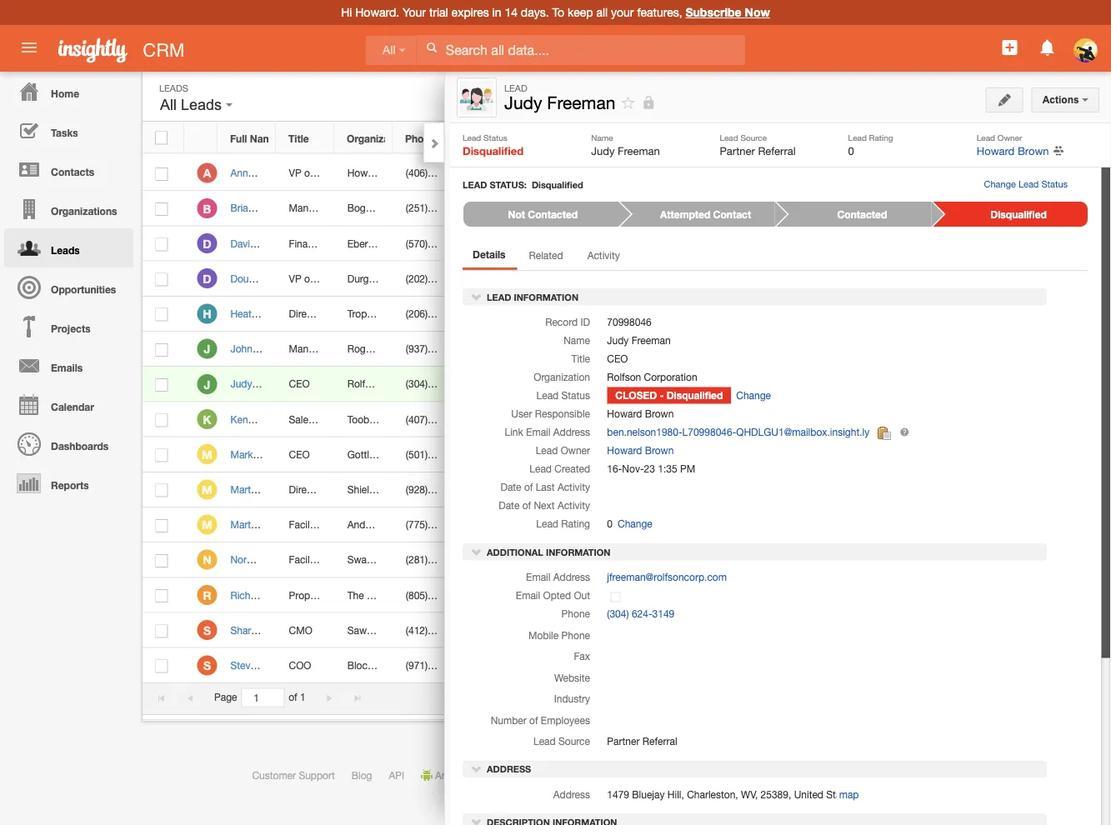 Task type: vqa. For each thing, say whether or not it's contained in the screenshot.


Task type: describe. For each thing, give the bounding box(es) containing it.
follow image for j
[[786, 377, 801, 393]]

follow image for (407) 546-6906
[[786, 412, 801, 428]]

r row
[[143, 578, 856, 613]]

anne lynch vp of sales howe-blanda llc
[[230, 167, 430, 179]]

of left last
[[524, 482, 533, 493]]

16- for (501) 733-1738
[[581, 449, 596, 460]]

address down responsible
[[553, 427, 590, 438]]

hudson
[[265, 519, 300, 531]]

(928)
[[406, 484, 428, 495]]

k link
[[197, 409, 217, 429]]

new lead
[[994, 90, 1041, 101]]

name for name
[[564, 335, 590, 346]]

3149 for (304) 624-3149 cell
[[451, 378, 473, 390]]

- for (406) 653-3860
[[566, 167, 569, 179]]

heather sanders
[[230, 308, 306, 320]]

of left next
[[522, 500, 531, 512]]

23 for (281) 863-2433
[[618, 554, 629, 566]]

open - notcontacted for (501) 733-1738
[[523, 449, 623, 460]]

email for address
[[526, 571, 551, 583]]

property manager cell
[[276, 578, 369, 613]]

the
[[347, 589, 364, 601]]

1 horizontal spatial lead owner
[[726, 132, 784, 144]]

l70998046-
[[682, 427, 736, 438]]

1 vertical spatial 0
[[607, 518, 613, 530]]

(202) 168-3484 cell
[[393, 261, 473, 297]]

finance
[[289, 237, 324, 249]]

sales inside k row
[[289, 413, 313, 425]]

- for (281) 863-2433
[[553, 554, 557, 566]]

details link
[[463, 244, 516, 268]]

follow image for (937) 360-8462
[[786, 342, 801, 358]]

of right the terms
[[693, 769, 702, 781]]

notcontacted for (202) 168-3484
[[560, 273, 623, 284]]

(251) 735-5824 cell
[[393, 191, 473, 226]]

1479 bluejay hill, charleston, wv, 25389, united states
[[607, 789, 855, 800]]

lead inside 'lead rating 0'
[[848, 133, 867, 142]]

1 horizontal spatial rolfson
[[607, 371, 641, 383]]

16-nov-23 1:35 pm inside h row
[[581, 308, 669, 320]]

closed - disqualified cell for k
[[510, 402, 624, 437]]

nov- for (202) 168-3484
[[596, 273, 618, 284]]

closed - disqualified for j
[[523, 378, 624, 390]]

closed up ben.nelson1980-
[[615, 390, 657, 401]]

martha hudson
[[230, 519, 300, 531]]

referral inside 'lead source partner referral'
[[758, 144, 796, 157]]

16-nov-23 1:35 pm for (805) 715-0369
[[581, 589, 669, 601]]

b
[[203, 202, 211, 215]]

information for email address
[[546, 547, 611, 558]]

steven payne link
[[230, 660, 300, 671]]

(501) 733-1738 cell
[[393, 437, 473, 472]]

b row
[[143, 191, 856, 226]]

days.
[[521, 5, 549, 19]]

(251)
[[406, 202, 428, 214]]

freeman inside name judy freeman
[[618, 144, 660, 157]]

0 horizontal spatial lead owner
[[536, 445, 590, 457]]

1:35 inside h row
[[632, 308, 651, 320]]

0 vertical spatial date
[[501, 482, 521, 493]]

pm for (971) 344-9290
[[654, 660, 669, 671]]

facility manager cell for n
[[276, 543, 362, 578]]

1 vertical spatial created
[[555, 463, 590, 475]]

sales for a
[[316, 167, 340, 179]]

open - notcontacted for (971) 344-9290
[[523, 660, 623, 671]]

- for (971) 344-9290
[[553, 660, 557, 671]]

0 vertical spatial ceo
[[607, 353, 628, 365]]

(971) 344-9290
[[406, 660, 473, 671]]

baker
[[270, 273, 296, 284]]

judy right lead image
[[504, 93, 542, 113]]

- for (206) 645-7995
[[553, 308, 557, 320]]

data processing addendum
[[834, 769, 959, 781]]

1 d row from the top
[[143, 226, 856, 261]]

notcontacted for (928) 565468
[[560, 484, 623, 495]]

record
[[545, 316, 578, 328]]

link
[[505, 427, 523, 438]]

23 for (412) 250-9270
[[618, 624, 629, 636]]

toob inc cell
[[335, 402, 393, 437]]

open - notcontacted cell for (928) 565468
[[510, 472, 623, 508]]

follow image for (971) 344-9290
[[786, 658, 801, 674]]

open - notcontacted for (928) 565468
[[523, 484, 623, 495]]

blog link
[[352, 769, 372, 781]]

2 vertical spatial activity
[[558, 500, 590, 512]]

leads inside button
[[181, 96, 222, 113]]

- for (202) 168-3484
[[553, 273, 557, 284]]

0369
[[451, 589, 473, 601]]

s link for steven payne coo
[[197, 655, 217, 675]]

j link for judy freeman
[[197, 374, 217, 394]]

number of employees
[[491, 714, 590, 726]]

import / export
[[867, 196, 949, 207]]

brian white manager
[[230, 202, 328, 214]]

h row
[[143, 297, 856, 332]]

your
[[611, 5, 634, 19]]

1 vertical spatial partner
[[607, 735, 640, 747]]

- for (775) 616-7387
[[553, 519, 557, 531]]

16-nov-23 1:35 pm cell for 3149
[[568, 367, 714, 402]]

howard inside the "a" row
[[727, 167, 762, 179]]

- for (412) 250-9270
[[553, 624, 557, 636]]

change lead status
[[984, 179, 1068, 190]]

Search this list... text field
[[552, 83, 740, 108]]

partner referral
[[607, 735, 677, 747]]

trophy group cell
[[335, 297, 408, 332]]

manager inside r row
[[330, 589, 369, 601]]

0 vertical spatial title
[[288, 132, 309, 144]]

1 vertical spatial sons
[[402, 273, 425, 284]]

crm
[[143, 39, 185, 60]]

0 horizontal spatial name
[[250, 132, 278, 144]]

8 notcontacted from the top
[[560, 624, 623, 636]]

opportunities link
[[4, 268, 133, 307]]

full name
[[230, 132, 278, 144]]

howard brown link for n
[[727, 554, 794, 566]]

director cell for m
[[276, 472, 335, 508]]

brown inside b row
[[765, 202, 794, 214]]

brown inside the "a" row
[[765, 167, 794, 179]]

k row
[[143, 402, 856, 437]]

closed for r
[[523, 589, 563, 601]]

closed - disqualified up ben.nelson1980-
[[615, 390, 723, 401]]

2 s row from the top
[[143, 648, 856, 683]]

notcontacted inside h row
[[560, 308, 623, 320]]

(304) 624-3149 cell
[[393, 367, 473, 402]]

steven payne coo
[[230, 660, 311, 671]]

sales manager toob inc
[[289, 413, 386, 425]]

notcontacted for (971) 344-9290
[[560, 660, 623, 671]]

- for (304) 624-3149
[[566, 378, 569, 390]]

inc inside k row
[[372, 413, 386, 425]]

swaniawski llc cell
[[335, 543, 421, 578]]

change record owner image
[[1053, 143, 1064, 158]]

360-
[[430, 343, 451, 355]]

little
[[265, 624, 287, 636]]

(206) 645-7995 cell
[[393, 297, 473, 332]]

1738
[[451, 449, 473, 460]]

4 16-nov-23 1:35 pm cell from the top
[[568, 297, 714, 332]]

sawayn llc (412) 250-9270
[[347, 624, 473, 636]]

23 for (928) 565468
[[618, 484, 629, 495]]

13 16-nov-23 1:35 pm cell from the top
[[568, 613, 714, 648]]

director inside d row
[[327, 237, 362, 249]]

disqualified down change lead status
[[991, 208, 1047, 220]]

iphone app
[[595, 769, 647, 781]]

subscribe now link
[[686, 5, 770, 19]]

23 for (251) 735-5824
[[618, 202, 629, 214]]

nov- for (928) 565468
[[596, 484, 618, 495]]

nov- for (412) 250-9270
[[596, 624, 618, 636]]

9 16-nov-23 1:35 pm cell from the top
[[568, 472, 714, 508]]

1:35 for (281) 863-2433
[[632, 554, 651, 566]]

open - notcontacted cell for (971) 344-9290
[[510, 648, 623, 683]]

manager inside b row
[[289, 202, 328, 214]]

(570) 412-6279 cell
[[393, 226, 473, 261]]

1 field
[[242, 689, 284, 707]]

open - notcontacted cell for (206) 645-7995
[[510, 297, 623, 332]]

8462
[[451, 343, 473, 355]]

16-nov-23 1:35 pm for (406) 653-3860
[[581, 167, 669, 179]]

howard inside b row
[[727, 202, 762, 214]]

ben.nelson1980-
[[607, 427, 682, 438]]

sanders
[[269, 308, 306, 320]]

s link for sharon little cmo
[[197, 620, 217, 640]]

16- for (928) 565468
[[581, 484, 596, 495]]

(304) 624-3149 link
[[607, 608, 675, 620]]

closed - disqualified cell for a
[[510, 156, 624, 191]]

kbailey@toobinc.com cell
[[451, 402, 560, 437]]

m for martha hudson
[[202, 518, 212, 532]]

(407)
[[406, 413, 428, 425]]

0 horizontal spatial your
[[403, 5, 426, 19]]

app for iphone app
[[628, 769, 647, 781]]

d link for douglas baker
[[197, 269, 217, 289]]

1 vertical spatial date
[[499, 500, 520, 512]]

leads up all leads
[[159, 83, 188, 93]]

white
[[257, 202, 282, 214]]

of left 1
[[289, 692, 297, 703]]

privacy
[[754, 769, 787, 781]]

1 j row from the top
[[143, 332, 856, 367]]

import for import / export
[[867, 196, 903, 207]]

1 horizontal spatial owner
[[752, 132, 784, 144]]

lead inside 'lead source partner referral'
[[720, 133, 738, 142]]

mark carroll ceo
[[230, 449, 310, 460]]

freeman down 70998046
[[632, 335, 671, 346]]

rolfson corporation inside cell
[[347, 378, 438, 390]]

howard brown inside b row
[[727, 202, 794, 214]]

disqualified inside k row
[[572, 413, 624, 425]]

manager down shields
[[323, 519, 362, 531]]

nov- for (281) 863-2433
[[596, 554, 618, 566]]

freeman down the search all data.... text box
[[547, 93, 616, 113]]

7387
[[451, 519, 473, 531]]

martha for martha hudson
[[230, 519, 262, 531]]

partner inside 'lead source partner referral'
[[720, 144, 755, 157]]

- for (407) 546-6906
[[566, 413, 569, 425]]

open for (412) 250-9270
[[523, 624, 550, 636]]

closed for k
[[523, 413, 563, 425]]

nov- for (501) 733-1738
[[596, 449, 618, 460]]

judy inside name judy freeman
[[591, 144, 615, 157]]

1 s row from the top
[[143, 613, 856, 648]]

finance director cell
[[276, 226, 362, 261]]

leads inside navigation
[[51, 244, 80, 256]]

rating for lead rating 0
[[869, 133, 893, 142]]

1 m row from the top
[[143, 437, 856, 472]]

sharon.little@sawayn.com
[[464, 624, 580, 636]]

address down iphone app link on the right bottom of page
[[553, 789, 590, 800]]

(501)
[[406, 449, 428, 460]]

pm for (281) 863-2433
[[654, 554, 669, 566]]

blanda
[[377, 167, 408, 179]]

(937) 360-8462 cell
[[393, 332, 473, 367]]

23 for (406) 653-3860
[[618, 167, 629, 179]]

chevron down image
[[471, 816, 483, 825]]

customer support link
[[252, 769, 335, 781]]

trophy
[[347, 308, 378, 320]]

finance director
[[289, 237, 362, 249]]

howard inside k row
[[727, 413, 762, 425]]

16-nov-23 1:35 pm cell for 2433
[[568, 543, 714, 578]]

10 follow image from the top
[[786, 623, 801, 639]]

16- for (406) 653-3860
[[581, 167, 596, 179]]

disqualified up not contacted
[[532, 179, 583, 190]]

row group containing a
[[143, 156, 856, 683]]

phone for mobile phone
[[561, 629, 590, 641]]

mobile
[[528, 629, 559, 641]]

all for all
[[383, 44, 396, 57]]

1 horizontal spatial rolfson corporation
[[607, 371, 697, 383]]

data
[[834, 769, 855, 781]]

charleston,
[[687, 789, 738, 800]]

sharon.little@sawayn.com cell
[[451, 613, 580, 648]]

your recent imports
[[867, 264, 979, 275]]

1 vertical spatial activity
[[558, 482, 590, 493]]

pm inside h row
[[654, 308, 669, 320]]

facility manager for m
[[289, 519, 362, 531]]

m link for martha bradley
[[197, 480, 217, 500]]

carroll
[[256, 449, 285, 460]]

- up ben.nelson1980-
[[660, 390, 664, 401]]

16- for (971) 344-9290
[[581, 660, 596, 671]]

closed for a
[[523, 167, 563, 179]]

2 vertical spatial import
[[932, 288, 961, 300]]

closed - disqualified cell for r
[[510, 578, 624, 613]]

anderson inc (775) 616-7387
[[347, 519, 473, 531]]

(304) 624-3149 for (304) 624-3149 link
[[607, 608, 675, 620]]

616-
[[430, 519, 451, 531]]

llc inside the "a" row
[[411, 167, 430, 179]]

leads down export
[[913, 220, 941, 232]]

1 horizontal spatial corporation
[[644, 371, 697, 383]]

howard inside n row
[[727, 554, 762, 566]]

m link for mark carroll
[[197, 444, 217, 464]]

company
[[407, 589, 451, 601]]

of right 'number'
[[529, 714, 538, 726]]

653-
[[430, 167, 451, 179]]

fax
[[574, 650, 590, 662]]

disqualified inside r row
[[572, 589, 624, 601]]

closed for b
[[523, 202, 563, 214]]

the padberg company
[[347, 589, 451, 601]]

j for johnny wheeler
[[204, 342, 210, 356]]

coo cell
[[276, 648, 335, 683]]

address down 'number'
[[484, 764, 531, 775]]

trophy group (206) 645-7995
[[347, 308, 473, 320]]

sales manager cell
[[276, 402, 356, 437]]

attempted
[[660, 208, 710, 220]]

qhdlgu1@mailbox.insight.ly
[[736, 427, 870, 438]]

2 horizontal spatial status
[[1042, 179, 1068, 190]]

0 horizontal spatial owner
[[561, 445, 590, 457]]

nov- for (775) 616-7387
[[596, 519, 618, 531]]

user
[[511, 408, 532, 420]]

16-nov-23 1:35 pm cell for 3484
[[568, 261, 714, 297]]

disqualified up status:
[[463, 144, 524, 157]]

facility manager for n
[[289, 554, 362, 566]]

padberg
[[367, 589, 405, 601]]

8 follow image from the top
[[786, 518, 801, 534]]

16-nov-23 1:35 pm for (971) 344-9290
[[581, 660, 669, 671]]

user responsible
[[511, 408, 590, 420]]

lead source
[[533, 735, 590, 747]]

lead inside lead status disqualified
[[463, 133, 481, 142]]

0 vertical spatial lead created
[[580, 132, 644, 144]]

(406) 653-3860 cell
[[393, 156, 473, 191]]

1 vertical spatial your
[[867, 264, 894, 275]]

service
[[705, 769, 738, 781]]

3 m row from the top
[[143, 508, 856, 543]]

0 vertical spatial created
[[606, 132, 644, 144]]

wheeler
[[266, 343, 302, 355]]

howard brown cell
[[714, 261, 794, 297]]

judy down 70998046
[[607, 335, 629, 346]]

follow image for m
[[786, 447, 801, 463]]

(304) for (304) 624-3149 link
[[607, 608, 629, 620]]

open for (971) 344-9290
[[523, 660, 550, 671]]

1 vertical spatial and
[[382, 273, 399, 284]]

(281) 863-2433 cell
[[393, 543, 473, 578]]

disqualified up responsible
[[572, 378, 624, 390]]

open for (206) 645-7995
[[523, 308, 550, 320]]

terms of service
[[663, 769, 738, 781]]

23 for (937) 360-8462
[[618, 343, 629, 355]]

navigation containing home
[[0, 72, 133, 503]]

a row
[[143, 156, 856, 191]]

ben.nelson1980-l70998046-qhdlgu1@mailbox.insight.ly
[[607, 427, 870, 438]]

kennedy
[[263, 554, 303, 566]]

shields & gigot cell
[[335, 472, 416, 508]]

0 horizontal spatial change
[[618, 518, 653, 530]]

matthews
[[259, 237, 303, 249]]

m link for martha hudson
[[197, 515, 217, 535]]

0 vertical spatial email
[[526, 427, 551, 438]]

14
[[505, 5, 518, 19]]

richard diaz property manager
[[230, 589, 369, 601]]

bwhite@boganinc.com cell
[[451, 191, 566, 226]]

1 vertical spatial judy freeman
[[607, 335, 671, 346]]

lynch
[[256, 167, 283, 179]]

organizations link
[[4, 189, 133, 228]]

1 vertical spatial lead created
[[530, 463, 590, 475]]

auer,
[[381, 202, 403, 214]]

calendar
[[51, 401, 94, 413]]



Task type: locate. For each thing, give the bounding box(es) containing it.
1 vertical spatial d link
[[197, 269, 217, 289]]

facility manager up the property manager cell
[[289, 554, 362, 566]]

and inside cell
[[374, 237, 391, 249]]

- inside n row
[[553, 554, 557, 566]]

1 vertical spatial vp of sales cell
[[276, 261, 340, 297]]

facility manager inside m row
[[289, 519, 362, 531]]

None checkbox
[[155, 167, 168, 181], [155, 238, 168, 251], [155, 379, 168, 392], [155, 414, 168, 427], [155, 449, 168, 462], [155, 484, 168, 497], [155, 590, 168, 603], [155, 167, 168, 181], [155, 238, 168, 251], [155, 379, 168, 392], [155, 414, 168, 427], [155, 449, 168, 462], [155, 484, 168, 497], [155, 590, 168, 603]]

16- inside k row
[[581, 413, 596, 425]]

0 vertical spatial llc
[[411, 167, 430, 179]]

howard brown link for b
[[727, 202, 794, 214]]

j up k 'link'
[[204, 377, 210, 391]]

cell
[[451, 156, 510, 191], [451, 226, 510, 261], [510, 226, 568, 261], [568, 226, 714, 261], [714, 226, 773, 261], [814, 226, 856, 261], [451, 261, 510, 297], [451, 297, 510, 332], [714, 297, 773, 332], [335, 332, 393, 367], [451, 332, 510, 367], [714, 332, 773, 367], [814, 332, 856, 367], [143, 367, 184, 402], [451, 367, 510, 402], [814, 367, 856, 402], [335, 437, 393, 472], [714, 437, 773, 472], [814, 437, 856, 472], [451, 472, 510, 508], [714, 472, 773, 508], [814, 472, 856, 508], [451, 508, 510, 543], [714, 508, 773, 543], [814, 508, 856, 543], [451, 543, 510, 578], [714, 578, 773, 613], [814, 578, 856, 613], [714, 613, 773, 648], [814, 613, 856, 648], [451, 648, 510, 683], [714, 648, 773, 683], [814, 648, 856, 683]]

open - notcontacted cell for (775) 616-7387
[[510, 508, 623, 543]]

0 vertical spatial martha
[[230, 484, 262, 495]]

7 16-nov-23 1:35 pm cell from the top
[[568, 402, 714, 437]]

j link down h at the top left of the page
[[197, 339, 217, 359]]

16- for (206) 645-7995
[[581, 308, 596, 320]]

1 j link from the top
[[197, 339, 217, 359]]

16- down ben.nelson1980-
[[607, 463, 622, 475]]

created up last
[[555, 463, 590, 475]]

freeman down johnny wheeler link
[[255, 378, 294, 390]]

corporation down (937)
[[384, 378, 438, 390]]

(407) 546-6906 cell
[[393, 402, 473, 437]]

9 follow image from the top
[[786, 553, 801, 569]]

m link up n link
[[197, 515, 217, 535]]

show sidebar image
[[944, 90, 956, 102]]

d for david matthews
[[203, 237, 211, 250]]

2 facility manager from the top
[[289, 554, 362, 566]]

related
[[529, 249, 563, 261]]

change for change
[[736, 390, 771, 401]]

durgan and sons cell
[[335, 261, 425, 297]]

follow image
[[786, 166, 801, 182], [786, 236, 801, 252], [786, 271, 801, 287], [786, 307, 801, 322], [786, 342, 801, 358], [786, 412, 801, 428], [786, 483, 801, 498], [786, 518, 801, 534], [786, 553, 801, 569], [786, 623, 801, 639], [786, 658, 801, 674]]

8 open - notcontacted cell from the top
[[510, 613, 623, 648]]

white image
[[426, 42, 437, 53]]

1:35 inside b row
[[632, 202, 651, 214]]

director inside h row
[[289, 308, 324, 320]]

16-nov-23 1:35 pm inside the "a" row
[[581, 167, 669, 179]]

16-nov-23 1:35 pm for (407) 546-6906
[[581, 413, 669, 425]]

open - notcontacted cell
[[510, 261, 623, 297], [510, 297, 623, 332], [510, 332, 623, 367], [510, 437, 623, 472], [510, 472, 623, 508], [510, 508, 623, 543], [510, 543, 623, 578], [510, 613, 623, 648], [510, 648, 623, 683]]

owner
[[752, 132, 784, 144], [998, 133, 1022, 142], [561, 445, 590, 457]]

23 inside r row
[[618, 589, 629, 601]]

2 notcontacted from the top
[[560, 308, 623, 320]]

david matthews link
[[230, 237, 311, 249]]

closed - disqualified up related
[[523, 202, 624, 214]]

source for lead source
[[558, 735, 590, 747]]

ceo down 'wheeler'
[[289, 378, 310, 390]]

- inside d row
[[553, 273, 557, 284]]

and
[[374, 237, 391, 249], [382, 273, 399, 284]]

manager cell for j
[[276, 332, 335, 367]]

leads
[[159, 83, 188, 93], [181, 96, 222, 113], [913, 220, 941, 232], [51, 244, 80, 256]]

bogan-auer, inc. cell
[[335, 191, 422, 226]]

projects link
[[4, 307, 133, 346]]

status up responsible
[[561, 390, 590, 401]]

actions
[[1043, 94, 1082, 105]]

16- for (251) 735-5824
[[581, 202, 596, 214]]

ceo down 70998046
[[607, 353, 628, 365]]

1 vertical spatial chevron down image
[[471, 546, 483, 558]]

250-
[[430, 624, 451, 636]]

1 vertical spatial ceo
[[289, 378, 310, 390]]

4 follow image from the top
[[786, 307, 801, 322]]

inc right block
[[376, 660, 389, 671]]

pm for (407) 546-6906
[[654, 413, 669, 425]]

howard brown inside k row
[[727, 413, 794, 425]]

row group
[[143, 156, 856, 683]]

1:35 inside r row
[[632, 589, 651, 601]]

martha
[[230, 484, 262, 495], [230, 519, 262, 531]]

brian white link
[[230, 202, 290, 214]]

16- inside n row
[[581, 554, 596, 566]]

2 m row from the top
[[143, 472, 856, 508]]

dashboards link
[[4, 424, 133, 463]]

2 d from the top
[[203, 272, 211, 286]]

corporation up ben.nelson1980-
[[644, 371, 697, 383]]

(570) 412-6279
[[406, 237, 473, 249]]

5 notcontacted from the top
[[560, 484, 623, 495]]

1 facility from the top
[[289, 519, 320, 531]]

6 16-nov-23 1:35 pm cell from the top
[[568, 367, 714, 402]]

closed - disqualified cell
[[510, 156, 624, 191], [510, 191, 624, 226], [510, 367, 624, 402], [510, 402, 624, 437], [510, 578, 624, 613]]

2 vertical spatial status
[[561, 390, 590, 401]]

follow image inside h row
[[786, 307, 801, 322]]

7 follow image from the top
[[786, 483, 801, 498]]

d row
[[143, 226, 856, 261], [143, 261, 856, 297]]

closed - disqualified inside the "a" row
[[523, 167, 624, 179]]

1 horizontal spatial organization
[[534, 371, 590, 383]]

email up email opted out at the bottom
[[526, 571, 551, 583]]

3 open - notcontacted from the top
[[523, 343, 623, 355]]

closed - disqualified for r
[[523, 589, 624, 601]]

Search all data.... text field
[[417, 35, 745, 65]]

- inside b row
[[566, 202, 569, 214]]

(805) 715-0369 cell
[[393, 578, 473, 613]]

rolfson corporation up ben.nelson1980-
[[607, 371, 697, 383]]

16- for (202) 168-3484
[[581, 273, 596, 284]]

23 inside b row
[[618, 202, 629, 214]]

director cell
[[276, 297, 335, 332], [276, 472, 335, 508]]

1 closed - disqualified cell from the top
[[510, 156, 624, 191]]

0 vertical spatial manager cell
[[276, 191, 335, 226]]

- down the lead status: disqualified on the top
[[566, 202, 569, 214]]

1 horizontal spatial app
[[628, 769, 647, 781]]

sales inside the "a" row
[[316, 167, 340, 179]]

email left opted at bottom
[[516, 590, 540, 601]]

16- left '0 change'
[[581, 519, 596, 531]]

1 vertical spatial martha
[[230, 519, 262, 531]]

412-
[[430, 237, 451, 249]]

name for name judy freeman
[[591, 133, 613, 142]]

open - notcontacted up next
[[523, 484, 623, 495]]

(775)
[[406, 519, 428, 531]]

of inside d row
[[304, 273, 313, 284]]

pm inside b row
[[654, 202, 669, 214]]

block inc cell
[[335, 648, 393, 683]]

follow image
[[620, 95, 636, 111], [786, 201, 801, 217], [786, 377, 801, 393], [786, 447, 801, 463], [786, 588, 801, 604]]

1 j from the top
[[204, 342, 210, 356]]

facility up 'kennedy'
[[289, 519, 320, 531]]

0 horizontal spatial referral
[[643, 735, 677, 747]]

j row
[[143, 332, 856, 367], [143, 367, 856, 402]]

8 16-nov-23 1:35 pm cell from the top
[[568, 437, 714, 472]]

sons inside cell
[[394, 237, 416, 249]]

attempted contact
[[660, 208, 751, 220]]

contacted inside "link"
[[528, 208, 578, 220]]

168-
[[430, 273, 451, 284]]

open - notcontacted inside d row
[[523, 273, 623, 284]]

closed - disqualified cell up mobile phone
[[510, 578, 624, 613]]

1 vertical spatial j
[[204, 377, 210, 391]]

1 horizontal spatial partner
[[720, 144, 755, 157]]

status inside lead status disqualified
[[483, 133, 507, 142]]

2 open - notcontacted from the top
[[523, 308, 623, 320]]

s
[[203, 624, 211, 637], [203, 659, 211, 673]]

4 open - notcontacted from the top
[[523, 449, 623, 460]]

vp of sales cell up brian white manager
[[276, 156, 340, 191]]

16-nov-23 1:35 pm inside k row
[[581, 413, 669, 425]]

vp of sales cell
[[276, 156, 340, 191], [276, 261, 340, 297]]

open inside j row
[[523, 343, 550, 355]]

llc left 863-
[[403, 554, 421, 566]]

0 horizontal spatial source
[[558, 735, 590, 747]]

d up h link
[[203, 272, 211, 286]]

s left steven
[[203, 659, 211, 673]]

sales for d
[[316, 273, 340, 284]]

open inside h row
[[523, 308, 550, 320]]

facility for n
[[289, 554, 320, 566]]

1 horizontal spatial 3149
[[652, 608, 675, 620]]

lead image
[[460, 81, 493, 114]]

disqualified down name judy freeman
[[572, 167, 624, 179]]

0 vertical spatial information
[[514, 292, 579, 303]]

3 chevron down image from the top
[[471, 763, 483, 775]]

10 16-nov-23 1:35 pm cell from the top
[[568, 508, 714, 543]]

pm for (202) 168-3484
[[654, 273, 669, 284]]

heather sanders link
[[230, 308, 314, 320]]

closed inside r row
[[523, 589, 563, 601]]

source inside 'lead source partner referral'
[[741, 133, 767, 142]]

(304) 624-3149 inside cell
[[406, 378, 473, 390]]

nov- inside n row
[[596, 554, 618, 566]]

rolfson corporation cell
[[335, 367, 438, 402]]

recycle
[[884, 131, 927, 142]]

1 vertical spatial ceo cell
[[276, 437, 335, 472]]

date down the mcarroll@gsd.com at the left of page
[[501, 482, 521, 493]]

2 m link from the top
[[197, 480, 217, 500]]

1 vertical spatial m
[[202, 483, 212, 497]]

3 m from the top
[[202, 518, 212, 532]]

open - notcontacted for (412) 250-9270
[[523, 624, 623, 636]]

inc for block
[[376, 660, 389, 671]]

1:35 inside k row
[[632, 413, 651, 425]]

ceo cell for m
[[276, 437, 335, 472]]

terms of service link
[[663, 769, 738, 781]]

16-nov-23 1:35 pm for (202) 168-3484
[[581, 273, 669, 284]]

1 app from the left
[[473, 769, 491, 781]]

23
[[618, 167, 629, 179], [618, 202, 629, 214], [618, 273, 629, 284], [918, 288, 929, 300], [618, 308, 629, 320], [618, 343, 629, 355], [618, 378, 629, 390], [618, 413, 629, 425], [618, 449, 629, 460], [644, 463, 655, 475], [618, 484, 629, 495], [618, 519, 629, 531], [618, 554, 629, 566], [618, 589, 629, 601], [618, 624, 629, 636], [618, 660, 629, 671]]

23 inside h row
[[618, 308, 629, 320]]

- up email address
[[553, 554, 557, 566]]

0 vertical spatial judy freeman
[[504, 93, 616, 113]]

1 martha from the top
[[230, 484, 262, 495]]

s link down r
[[197, 620, 217, 640]]

director for m
[[289, 484, 324, 495]]

3 m link from the top
[[197, 515, 217, 535]]

1 vertical spatial status
[[1042, 179, 1068, 190]]

lead information
[[484, 292, 579, 303]]

0 vertical spatial organization
[[347, 132, 408, 144]]

customer support
[[252, 769, 335, 781]]

1 vertical spatial sales
[[316, 273, 340, 284]]

5 open - notcontacted cell from the top
[[510, 472, 623, 508]]

right click to copy email address image
[[878, 427, 891, 440]]

sons
[[394, 237, 416, 249], [402, 273, 425, 284]]

2 ceo cell from the top
[[276, 437, 335, 472]]

follow image inside n row
[[786, 553, 801, 569]]

s row
[[143, 613, 856, 648], [143, 648, 856, 683]]

(805)
[[406, 589, 428, 601]]

contacted down import / export
[[837, 208, 887, 220]]

- inside r row
[[566, 589, 569, 601]]

recycle bin link
[[867, 131, 954, 144]]

closed inside the "a" row
[[523, 167, 563, 179]]

cmo cell
[[276, 613, 335, 648]]

2 open from the top
[[523, 308, 550, 320]]

howard inside cell
[[727, 273, 762, 284]]

h link
[[197, 304, 217, 324]]

judy down "johnny"
[[230, 378, 252, 390]]

lead created down record permissions icon on the right top
[[580, 132, 644, 144]]

2 horizontal spatial owner
[[998, 133, 1022, 142]]

7 open - notcontacted cell from the top
[[510, 543, 623, 578]]

16- up responsible
[[581, 378, 596, 390]]

- up responsible
[[566, 378, 569, 390]]

(805) 715-0369
[[406, 589, 473, 601]]

4 open - notcontacted cell from the top
[[510, 437, 623, 472]]

manager cell for b
[[276, 191, 335, 226]]

2 j row from the top
[[143, 367, 856, 402]]

source down employees
[[558, 735, 590, 747]]

1 vertical spatial phone
[[561, 608, 590, 620]]

trial
[[429, 5, 448, 19]]

863-
[[430, 554, 451, 566]]

kenneth bailey
[[230, 413, 298, 425]]

judy freeman down the search all data.... text box
[[504, 93, 616, 113]]

director inside m row
[[289, 484, 324, 495]]

(304) 624-3149 for (304) 624-3149 cell
[[406, 378, 473, 390]]

leads up opportunities link
[[51, 244, 80, 256]]

1 m from the top
[[202, 448, 212, 462]]

16-nov-23 1:35 pm for (304) 624-3149
[[581, 378, 669, 390]]

2 vertical spatial phone
[[561, 629, 590, 641]]

open for (281) 863-2433
[[523, 554, 550, 566]]

open - notcontacted for (937) 360-8462
[[523, 343, 623, 355]]

director cell for h
[[276, 297, 335, 332]]

23 for (971) 344-9290
[[618, 660, 629, 671]]

howard.
[[355, 5, 399, 19]]

manager cell up finance
[[276, 191, 335, 226]]

0 vertical spatial d link
[[197, 233, 217, 253]]

1 horizontal spatial created
[[606, 132, 644, 144]]

a link
[[197, 163, 217, 183]]

rating up additional information
[[561, 518, 590, 530]]

0 vertical spatial partner
[[720, 144, 755, 157]]

map
[[839, 789, 859, 800]]

6 open from the top
[[523, 519, 550, 531]]

facility manager inside n row
[[289, 554, 362, 566]]

0 horizontal spatial contacted
[[528, 208, 578, 220]]

9290
[[451, 660, 473, 671]]

2 vertical spatial sales
[[289, 413, 313, 425]]

howard brown inside the "a" row
[[727, 167, 794, 179]]

manager inside n row
[[323, 554, 362, 566]]

bluejay
[[632, 789, 665, 800]]

howard brown link inside k row
[[727, 413, 794, 425]]

344-
[[430, 660, 451, 671]]

5 open from the top
[[523, 484, 550, 495]]

16-nov-23 1:35 pm cell
[[568, 156, 714, 191], [568, 191, 714, 226], [568, 261, 714, 297], [568, 297, 714, 332], [568, 332, 714, 367], [568, 367, 714, 402], [568, 402, 714, 437], [568, 437, 714, 472], [568, 472, 714, 508], [568, 508, 714, 543], [568, 543, 714, 578], [568, 578, 714, 613], [568, 613, 714, 648], [568, 648, 714, 683]]

(928) 565468 cell
[[393, 472, 464, 508]]

11 follow image from the top
[[786, 658, 801, 674]]

data processing addendum link
[[834, 769, 959, 781]]

anne lynch link
[[230, 167, 291, 179]]

sawayn llc cell
[[335, 613, 404, 648]]

2 vertical spatial llc
[[386, 624, 404, 636]]

3 notcontacted from the top
[[560, 343, 623, 355]]

23 for (304) 624-3149
[[618, 378, 629, 390]]

status for lead status disqualified
[[483, 133, 507, 142]]

1 horizontal spatial title
[[571, 353, 590, 365]]

change link up jfreeman@rolfsoncorp.com link
[[613, 516, 653, 532]]

judy freeman ceo
[[230, 378, 310, 390]]

durgan
[[347, 273, 380, 284]]

16-nov-23 1:35 pm cell for 9290
[[568, 648, 714, 683]]

facility manager cell up 'kennedy'
[[276, 508, 362, 543]]

vp up sanders
[[289, 273, 301, 284]]

ceo for m
[[289, 449, 310, 460]]

4 closed - disqualified cell from the top
[[510, 402, 624, 437]]

14 16-nov-23 1:35 pm cell from the top
[[568, 648, 714, 683]]

23 inside n row
[[618, 554, 629, 566]]

16- right not contacted
[[581, 202, 596, 214]]

all for all leads
[[160, 96, 177, 113]]

3 open from the top
[[523, 343, 550, 355]]

- for (928) 565468
[[553, 484, 557, 495]]

rkdiaz@padbergh.com cell
[[451, 578, 564, 613]]

disqualified right opted at bottom
[[572, 589, 624, 601]]

import down the imports
[[932, 288, 961, 300]]

follow image for (202) 168-3484
[[786, 271, 801, 287]]

1 vertical spatial change
[[736, 390, 771, 401]]

m link left mark
[[197, 444, 217, 464]]

1 horizontal spatial your
[[867, 264, 894, 275]]

notcontacted for (937) 360-8462
[[560, 343, 623, 355]]

projects
[[51, 323, 91, 334]]

1 vertical spatial rating
[[561, 518, 590, 530]]

nov- for (971) 344-9290
[[596, 660, 618, 671]]

5 open - notcontacted from the top
[[523, 484, 623, 495]]

5 closed - disqualified cell from the top
[[510, 578, 624, 613]]

manager cell
[[276, 191, 335, 226], [276, 332, 335, 367]]

1 notcontacted from the top
[[560, 273, 623, 284]]

m for martha bradley
[[202, 483, 212, 497]]

(202) 168-3484
[[406, 273, 473, 284]]

1 contacted from the left
[[528, 208, 578, 220]]

1 vertical spatial title
[[571, 353, 590, 365]]

howe-blanda llc cell
[[335, 156, 430, 191]]

vp inside d row
[[289, 273, 301, 284]]

(251) 735-5824
[[406, 202, 473, 214]]

closed - disqualified for b
[[523, 202, 624, 214]]

d row down 'details'
[[143, 261, 856, 297]]

/
[[906, 196, 909, 207]]

disqualified inside the "a" row
[[572, 167, 624, 179]]

responsible
[[535, 408, 590, 420]]

2 vp of sales cell from the top
[[276, 261, 340, 297]]

inc
[[372, 413, 386, 425], [393, 519, 407, 531], [376, 660, 389, 671]]

1 vertical spatial change link
[[613, 516, 653, 532]]

title down id
[[571, 353, 590, 365]]

2 vertical spatial ceo
[[289, 449, 310, 460]]

corporation inside cell
[[384, 378, 438, 390]]

2 closed - disqualified cell from the top
[[510, 191, 624, 226]]

7 notcontacted from the top
[[560, 554, 623, 566]]

api
[[389, 769, 404, 781]]

follow image inside k row
[[786, 412, 801, 428]]

anderson
[[347, 519, 390, 531]]

pm inside k row
[[654, 413, 669, 425]]

11 16-nov-23 1:35 pm cell from the top
[[568, 543, 714, 578]]

1:35 inside the "a" row
[[632, 167, 651, 179]]

1 vertical spatial source
[[558, 735, 590, 747]]

contacted right not
[[528, 208, 578, 220]]

16- inside d row
[[581, 273, 596, 284]]

support
[[299, 769, 335, 781]]

0 vertical spatial s link
[[197, 620, 217, 640]]

follow image for b
[[786, 201, 801, 217]]

2 s from the top
[[203, 659, 211, 673]]

0 vertical spatial (304) 624-3149
[[406, 378, 473, 390]]

facility manager cell up property
[[276, 543, 362, 578]]

1 horizontal spatial referral
[[758, 144, 796, 157]]

m row
[[143, 437, 856, 472], [143, 472, 856, 508], [143, 508, 856, 543]]

7 open - notcontacted from the top
[[523, 554, 623, 566]]

(775) 616-7387 cell
[[393, 508, 473, 543]]

k
[[203, 413, 211, 426]]

source for lead source partner referral
[[741, 133, 767, 142]]

disqualified inside b row
[[572, 202, 624, 214]]

brown inside k row
[[765, 413, 794, 425]]

9270
[[451, 624, 473, 636]]

open - notcontacted down link email address
[[523, 449, 623, 460]]

closed - disqualified cell up not contacted
[[510, 156, 624, 191]]

3149 inside cell
[[451, 378, 473, 390]]

the padberg company cell
[[335, 578, 451, 613]]

- up next
[[553, 484, 557, 495]]

and right ebert
[[374, 237, 391, 249]]

1 open from the top
[[523, 273, 550, 284]]

1 facility manager from the top
[[289, 519, 362, 531]]

16- inside the "a" row
[[581, 167, 596, 179]]

16- down name judy freeman
[[581, 167, 596, 179]]

open - notcontacted cell down related link
[[510, 297, 623, 332]]

735-
[[430, 202, 451, 214]]

pm inside the "a" row
[[654, 167, 669, 179]]

rolfson down 70998046
[[607, 371, 641, 383]]

ebert
[[347, 237, 371, 249]]

1 horizontal spatial (304) 624-3149
[[607, 608, 675, 620]]

1:35 inside n row
[[632, 554, 651, 566]]

row containing full name
[[143, 123, 855, 154]]

0 horizontal spatial created
[[555, 463, 590, 475]]

not contacted link
[[463, 202, 618, 227]]

0 horizontal spatial status
[[483, 133, 507, 142]]

related link
[[518, 244, 574, 269]]

notifications image
[[1038, 38, 1058, 58]]

details
[[473, 248, 506, 260]]

2 d row from the top
[[143, 261, 856, 297]]

1 horizontal spatial 0
[[848, 144, 854, 157]]

1 facility manager cell from the top
[[276, 508, 362, 543]]

1 vertical spatial manager cell
[[276, 332, 335, 367]]

martha hudson link
[[230, 519, 308, 531]]

0 horizontal spatial organization
[[347, 132, 408, 144]]

d
[[203, 237, 211, 250], [203, 272, 211, 286]]

closed - disqualified inside b row
[[523, 202, 624, 214]]

16- for (304) 624-3149
[[581, 378, 596, 390]]

1 s link from the top
[[197, 620, 217, 640]]

mark carroll link
[[230, 449, 293, 460]]

lead created
[[580, 132, 644, 144], [530, 463, 590, 475]]

m link
[[197, 444, 217, 464], [197, 480, 217, 500], [197, 515, 217, 535]]

leads down crm
[[181, 96, 222, 113]]

0 horizontal spatial (304)
[[406, 378, 428, 390]]

navigation
[[0, 72, 133, 503]]

record permissions image
[[641, 93, 656, 113]]

information
[[514, 292, 579, 303], [546, 547, 611, 558]]

0 vertical spatial phone
[[405, 132, 436, 144]]

16- for (407) 546-6906
[[581, 413, 596, 425]]

2 vertical spatial m link
[[197, 515, 217, 535]]

inc.
[[406, 202, 422, 214]]

0 vertical spatial status
[[483, 133, 507, 142]]

follow image inside the "a" row
[[786, 166, 801, 182]]

1 vertical spatial director cell
[[276, 472, 335, 508]]

- down link email address
[[553, 449, 557, 460]]

0 vertical spatial source
[[741, 133, 767, 142]]

manager up the
[[323, 554, 362, 566]]

rolfson inside cell
[[347, 378, 381, 390]]

open - notcontacted cell for (412) 250-9270
[[510, 613, 623, 648]]

6 open - notcontacted cell from the top
[[510, 508, 623, 543]]

2 follow image from the top
[[786, 236, 801, 252]]

change up disqualified link
[[984, 179, 1016, 190]]

5 follow image from the top
[[786, 342, 801, 358]]

organization up howe-blanda llc cell
[[347, 132, 408, 144]]

last
[[536, 482, 555, 493]]

name inside name judy freeman
[[591, 133, 613, 142]]

1 director cell from the top
[[276, 297, 335, 332]]

m left mark
[[202, 448, 212, 462]]

1 open - notcontacted cell from the top
[[510, 261, 623, 297]]

follow image for (281) 863-2433
[[786, 553, 801, 569]]

0 horizontal spatial rolfson corporation
[[347, 378, 438, 390]]

llc
[[411, 167, 430, 179], [403, 554, 421, 566], [386, 624, 404, 636]]

0 vertical spatial activity
[[587, 249, 620, 261]]

ceo cell
[[276, 367, 335, 402], [276, 437, 335, 472]]

4 notcontacted from the top
[[560, 449, 623, 460]]

partner up contact
[[720, 144, 755, 157]]

martha up norma
[[230, 519, 262, 531]]

2 vertical spatial chevron down image
[[471, 763, 483, 775]]

contacted
[[528, 208, 578, 220], [837, 208, 887, 220]]

vp of sales cell down finance
[[276, 261, 340, 297]]

brown inside cell
[[765, 273, 794, 284]]

16- inside h row
[[581, 308, 596, 320]]

1 vertical spatial d
[[203, 272, 211, 286]]

1 vertical spatial inc
[[393, 519, 407, 531]]

closed inside b row
[[523, 202, 563, 214]]

diaz
[[268, 589, 287, 601]]

email down user responsible
[[526, 427, 551, 438]]

2 vp from the top
[[289, 273, 301, 284]]

name right 'full' on the left of the page
[[250, 132, 278, 144]]

address up "out"
[[553, 571, 590, 583]]

2 j link from the top
[[197, 374, 217, 394]]

disqualified up l70998046-
[[667, 390, 723, 401]]

open - notcontacted cell for (202) 168-3484
[[510, 261, 623, 297]]

(406)
[[406, 167, 428, 179]]

2433
[[451, 554, 473, 566]]

director cell up 'wheeler'
[[276, 297, 335, 332]]

7 open from the top
[[523, 554, 550, 566]]

row
[[143, 123, 855, 154]]

2 horizontal spatial change
[[984, 179, 1016, 190]]

0 vertical spatial facility
[[289, 519, 320, 531]]

2 facility manager cell from the top
[[276, 543, 362, 578]]

None checkbox
[[155, 131, 168, 145], [155, 203, 168, 216], [155, 273, 168, 286], [155, 308, 168, 322], [155, 343, 168, 357], [155, 519, 168, 533], [155, 554, 168, 568], [155, 625, 168, 638], [155, 660, 168, 673], [155, 131, 168, 145], [155, 203, 168, 216], [155, 273, 168, 286], [155, 308, 168, 322], [155, 343, 168, 357], [155, 519, 168, 533], [155, 554, 168, 568], [155, 625, 168, 638], [155, 660, 168, 673]]

12 16-nov-23 1:35 pm cell from the top
[[568, 578, 714, 613]]

closed up the lead status: disqualified on the top
[[523, 167, 563, 179]]

1 chevron down image from the top
[[471, 291, 483, 303]]

0 vertical spatial vp
[[289, 167, 301, 179]]

1 vertical spatial m link
[[197, 480, 217, 500]]

chevron right image
[[428, 138, 440, 149]]

follow image inside r row
[[786, 588, 801, 604]]

1 vertical spatial (304) 624-3149
[[607, 608, 675, 620]]

0 vertical spatial and
[[374, 237, 391, 249]]

(971) 344-9290 cell
[[393, 648, 473, 683]]

howard brown inside n row
[[727, 554, 794, 566]]

0 vertical spatial sons
[[394, 237, 416, 249]]

16-nov-23 1:35 pm cell for 0369
[[568, 578, 714, 613]]

phone down "out"
[[561, 608, 590, 620]]

3 16-nov-23 1:35 pm cell from the top
[[568, 261, 714, 297]]

23 for (775) 616-7387
[[618, 519, 629, 531]]

6 follow image from the top
[[786, 412, 801, 428]]

9 open - notcontacted from the top
[[523, 660, 623, 671]]

2 chevron down image from the top
[[471, 546, 483, 558]]

sales inside d row
[[316, 273, 340, 284]]

facility manager cell
[[276, 508, 362, 543], [276, 543, 362, 578]]

8 open from the top
[[523, 624, 550, 636]]

import left /
[[867, 196, 903, 207]]

inc inside block inc cell
[[376, 660, 389, 671]]

3484
[[451, 273, 473, 284]]

anderson inc cell
[[335, 508, 407, 543]]

ebert and sons cell
[[335, 226, 416, 261]]

change for change lead status
[[984, 179, 1016, 190]]

1 vp from the top
[[289, 167, 301, 179]]

0 vertical spatial ceo cell
[[276, 367, 335, 402]]

lead owner up contact
[[726, 132, 784, 144]]

johnny
[[230, 343, 263, 355]]

howard brown inside cell
[[727, 273, 794, 284]]

7995
[[451, 308, 473, 320]]

chevron down image
[[471, 291, 483, 303], [471, 546, 483, 558], [471, 763, 483, 775]]

1 vertical spatial facility manager
[[289, 554, 362, 566]]

title right full name
[[288, 132, 309, 144]]

16-nov-23 1:35 pm cell for 5824
[[568, 191, 714, 226]]

0 horizontal spatial app
[[473, 769, 491, 781]]

states
[[826, 789, 855, 800]]

733-
[[430, 449, 451, 460]]

0 vertical spatial 3149
[[451, 378, 473, 390]]

2 d link from the top
[[197, 269, 217, 289]]

1 horizontal spatial (304)
[[607, 608, 629, 620]]

inc right toob
[[372, 413, 386, 425]]

9 open - notcontacted cell from the top
[[510, 648, 623, 683]]

(412) 250-9270 cell
[[393, 613, 473, 648]]

of inside the "a" row
[[304, 167, 313, 179]]

16-nov-23 1:35 pm cell for 1738
[[568, 437, 714, 472]]

2 open - notcontacted cell from the top
[[510, 297, 623, 332]]

nov- inside b row
[[596, 202, 618, 214]]

rolfson up toob inc "cell" at the left of page
[[347, 378, 381, 390]]

manager down sanders
[[289, 343, 328, 355]]

all down howard.
[[383, 44, 396, 57]]

contacts
[[51, 166, 94, 178]]

2 m from the top
[[202, 483, 212, 497]]

2 vertical spatial email
[[516, 590, 540, 601]]

open - notcontacted down next
[[523, 519, 623, 531]]

0 horizontal spatial all
[[160, 96, 177, 113]]

1 follow image from the top
[[786, 166, 801, 182]]

0 vertical spatial import
[[867, 196, 903, 207]]

import down /
[[881, 220, 911, 232]]

martha bradley
[[230, 484, 299, 495]]

- left "out"
[[566, 589, 569, 601]]

0 vertical spatial rating
[[869, 133, 893, 142]]

martha for martha bradley
[[230, 484, 262, 495]]

1 vertical spatial 624-
[[632, 608, 652, 620]]

0 vertical spatial referral
[[758, 144, 796, 157]]

2 app from the left
[[628, 769, 647, 781]]

facility manager down shields
[[289, 519, 362, 531]]

vp for a
[[289, 167, 301, 179]]

n row
[[143, 543, 856, 578]]

brown inside n row
[[765, 554, 794, 566]]

1 horizontal spatial status
[[561, 390, 590, 401]]

closed - disqualified for k
[[523, 413, 624, 425]]

open inside n row
[[523, 554, 550, 566]]

llc inside cell
[[403, 554, 421, 566]]

richard
[[230, 589, 265, 601]]

open - notcontacted cell down related
[[510, 261, 623, 297]]

3 follow image from the top
[[786, 271, 801, 287]]

all down crm
[[160, 96, 177, 113]]

(407) 546-6906
[[406, 413, 473, 425]]

keep
[[568, 5, 593, 19]]

6 notcontacted from the top
[[560, 519, 623, 531]]

5 16-nov-23 1:35 pm cell from the top
[[568, 332, 714, 367]]

9 notcontacted from the top
[[560, 660, 623, 671]]

1 vertical spatial director
[[289, 308, 324, 320]]

facility manager cell for m
[[276, 508, 362, 543]]

2 director cell from the top
[[276, 472, 335, 508]]

0 horizontal spatial corporation
[[384, 378, 438, 390]]

change link up ben.nelson1980-l70998046-qhdlgu1@mailbox.insight.ly
[[731, 387, 771, 404]]

1 vertical spatial facility
[[289, 554, 320, 566]]

open down "lead information"
[[523, 308, 550, 320]]

privacy policy link
[[754, 769, 817, 781]]

nov- inside r row
[[596, 589, 618, 601]]

1 m link from the top
[[197, 444, 217, 464]]

1 d from the top
[[203, 237, 211, 250]]

organization up the lead status
[[534, 371, 590, 383]]

23 inside the "a" row
[[618, 167, 629, 179]]

23 inside k row
[[618, 413, 629, 425]]

0 vertical spatial j link
[[197, 339, 217, 359]]

0 inside 'lead rating 0'
[[848, 144, 854, 157]]

open - notcontacted for (281) 863-2433
[[523, 554, 623, 566]]

mcarroll@gsd.com cell
[[451, 437, 547, 472]]

website
[[554, 672, 590, 683]]

open for (937) 360-8462
[[523, 343, 550, 355]]

phone
[[405, 132, 436, 144], [561, 608, 590, 620], [561, 629, 590, 641]]

howard brown link for j
[[727, 378, 794, 390]]

inc for anderson
[[393, 519, 407, 531]]

partner up iphone app
[[607, 735, 640, 747]]

5824
[[451, 202, 473, 214]]

2 martha from the top
[[230, 519, 262, 531]]

d down b
[[203, 237, 211, 250]]

douglas baker vp of sales durgan and sons
[[230, 273, 425, 284]]

1 ceo cell from the top
[[276, 367, 335, 402]]

rating inside 'lead rating 0'
[[869, 133, 893, 142]]

- inside h row
[[553, 308, 557, 320]]

0 vertical spatial chevron down image
[[471, 291, 483, 303]]

manager inside k row
[[316, 413, 356, 425]]

all leads
[[160, 96, 226, 113]]

1 vertical spatial information
[[546, 547, 611, 558]]

nov- inside d row
[[596, 273, 618, 284]]

23 inside d row
[[618, 273, 629, 284]]

closed - disqualified cell for j
[[510, 367, 624, 402]]

0 vertical spatial inc
[[372, 413, 386, 425]]

0 horizontal spatial change link
[[613, 516, 653, 532]]

follow image for r
[[786, 588, 801, 604]]

1 vertical spatial s
[[203, 659, 211, 673]]

1 vertical spatial llc
[[403, 554, 421, 566]]

624- for (304) 624-3149 cell
[[430, 378, 451, 390]]

j link up k 'link'
[[197, 374, 217, 394]]

16-nov-23 1:35 pm inside b row
[[581, 202, 669, 214]]

16- down recent
[[881, 288, 896, 300]]

2 j from the top
[[204, 377, 210, 391]]

0 change
[[607, 518, 653, 530]]

- for (251) 735-5824
[[566, 202, 569, 214]]

open up "lead information"
[[523, 273, 550, 284]]

kenneth
[[230, 413, 268, 425]]

2 horizontal spatial lead owner
[[977, 133, 1022, 142]]

nov- for (206) 645-7995
[[596, 308, 618, 320]]

freeman down record permissions icon on the right top
[[618, 144, 660, 157]]

bogan-auer, inc.
[[347, 202, 422, 214]]

source up contact
[[741, 133, 767, 142]]

1479
[[607, 789, 629, 800]]

2 contacted from the left
[[837, 208, 887, 220]]



